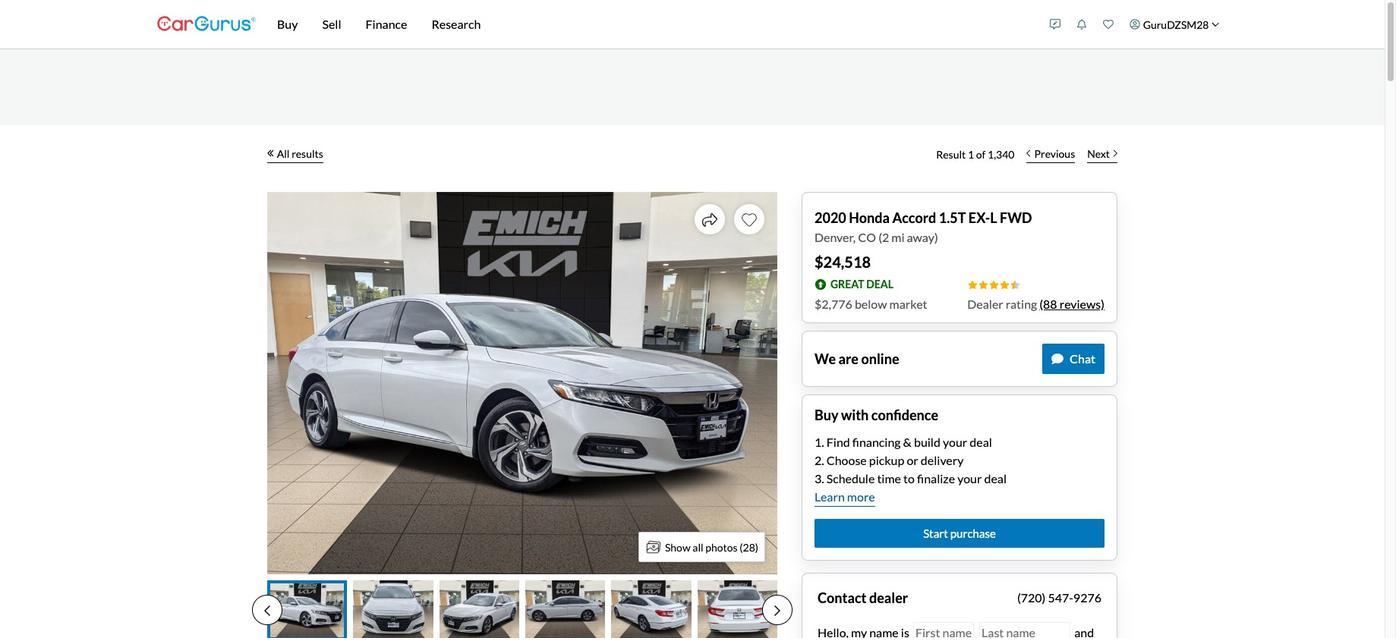 Task type: vqa. For each thing, say whether or not it's contained in the screenshot.
2021 Mercedes-Benz C-Class C 300 Cabriolet Rwd
no



Task type: describe. For each thing, give the bounding box(es) containing it.
reviews)
[[1060, 297, 1105, 311]]

view vehicle photo 6 image
[[698, 581, 778, 639]]

(2
[[879, 230, 889, 244]]

away)
[[907, 230, 938, 244]]

gurudzsm28 button
[[1122, 3, 1228, 46]]

next
[[1087, 147, 1110, 160]]

show all photos (28) link
[[638, 532, 765, 563]]

1 vertical spatial deal
[[984, 471, 1007, 486]]

research
[[432, 17, 481, 31]]

view vehicle photo 4 image
[[525, 581, 605, 639]]

co
[[858, 230, 876, 244]]

547-
[[1048, 591, 1074, 605]]

open notifications image
[[1077, 19, 1087, 30]]

choose
[[827, 453, 867, 467]]

cargurus logo homepage link link
[[157, 3, 256, 46]]

(28)
[[740, 541, 759, 554]]

previous
[[1035, 147, 1075, 160]]

chevron right image
[[1114, 150, 1118, 157]]

First name field
[[913, 623, 974, 639]]

contact
[[818, 590, 867, 606]]

result
[[936, 148, 966, 161]]

dealer
[[869, 590, 908, 606]]

buy with confidence
[[815, 407, 939, 424]]

great
[[831, 278, 865, 291]]

fwd
[[1000, 210, 1032, 226]]

finance button
[[353, 0, 419, 49]]

gurudzsm28 menu
[[1042, 3, 1228, 46]]

deal
[[867, 278, 894, 291]]

ex-
[[969, 210, 990, 226]]

user icon image
[[1130, 19, 1141, 30]]

build
[[914, 435, 941, 449]]

(88
[[1040, 297, 1057, 311]]

$2,776
[[815, 297, 853, 311]]

all
[[277, 147, 290, 160]]

next link
[[1081, 137, 1124, 171]]

chat button
[[1043, 344, 1105, 374]]

l
[[990, 210, 997, 226]]

9276
[[1074, 591, 1102, 605]]

we are online
[[815, 350, 899, 367]]

mi
[[892, 230, 905, 244]]

purchase
[[951, 527, 996, 540]]

all
[[693, 541, 704, 554]]

view vehicle photo 1 image
[[267, 581, 347, 639]]

finance
[[366, 17, 407, 31]]

photos
[[706, 541, 738, 554]]

start
[[923, 527, 948, 540]]

add a car review image
[[1050, 19, 1061, 30]]

accord
[[893, 210, 936, 226]]

rating
[[1006, 297, 1037, 311]]

results
[[292, 147, 323, 160]]

dealer rating (88 reviews)
[[968, 297, 1105, 311]]

or
[[907, 453, 919, 467]]

of
[[976, 148, 986, 161]]

show
[[665, 541, 691, 554]]

previous link
[[1021, 137, 1081, 171]]

next page image
[[774, 605, 781, 617]]

research button
[[419, 0, 493, 49]]

$24,518
[[815, 253, 871, 271]]

(720)
[[1017, 591, 1046, 605]]

pickup
[[869, 453, 905, 467]]

sell
[[322, 17, 341, 31]]

share image
[[702, 212, 718, 227]]

start purchase button
[[815, 519, 1105, 548]]

buy for buy
[[277, 17, 298, 31]]

below
[[855, 297, 887, 311]]

schedule
[[827, 471, 875, 486]]

Last name field
[[980, 623, 1071, 639]]

find
[[827, 435, 850, 449]]

all results link
[[267, 137, 323, 171]]



Task type: locate. For each thing, give the bounding box(es) containing it.
chevron down image
[[1212, 20, 1220, 28]]

view vehicle photo 2 image
[[353, 581, 433, 639]]

all results
[[277, 147, 323, 160]]

show all photos (28)
[[665, 541, 759, 554]]

with
[[841, 407, 869, 424]]

we
[[815, 350, 836, 367]]

gurudzsm28
[[1143, 18, 1209, 31]]

1 vertical spatial your
[[958, 471, 982, 486]]

online
[[861, 350, 899, 367]]

2020 honda accord 1.5t ex-l fwd denver, co (2 mi away)
[[815, 210, 1032, 244]]

menu bar containing buy
[[256, 0, 1042, 49]]

1
[[968, 148, 974, 161]]

$2,776 below market
[[815, 297, 927, 311]]

more
[[847, 489, 875, 504]]

chevron left image
[[1027, 150, 1031, 157]]

0 vertical spatial deal
[[970, 435, 992, 449]]

great deal
[[831, 278, 894, 291]]

learn
[[815, 489, 845, 504]]

chevron double left image
[[267, 150, 274, 157]]

your
[[943, 435, 968, 449], [958, 471, 982, 486]]

confidence
[[872, 407, 939, 424]]

view vehicle photo 3 image
[[439, 581, 519, 639]]

buy button
[[265, 0, 310, 49]]

saved cars image
[[1103, 19, 1114, 30]]

tab list
[[252, 581, 793, 639]]

sell button
[[310, 0, 353, 49]]

time
[[877, 471, 901, 486]]

honda
[[849, 210, 890, 226]]

finalize
[[917, 471, 955, 486]]

delivery
[[921, 453, 964, 467]]

buy inside popup button
[[277, 17, 298, 31]]

to
[[904, 471, 915, 486]]

dealer
[[968, 297, 1004, 311]]

view vehicle photo 5 image
[[611, 581, 691, 639]]

0 vertical spatial buy
[[277, 17, 298, 31]]

&
[[903, 435, 912, 449]]

vehicle full photo image
[[267, 192, 778, 575]]

market
[[890, 297, 927, 311]]

deal
[[970, 435, 992, 449], [984, 471, 1007, 486]]

learn more link
[[815, 488, 875, 507]]

cargurus logo homepage link image
[[157, 3, 256, 46]]

deal right finalize
[[984, 471, 1007, 486]]

0 vertical spatial your
[[943, 435, 968, 449]]

are
[[839, 350, 859, 367]]

(88 reviews) button
[[1040, 295, 1105, 314]]

chat
[[1070, 352, 1096, 366]]

denver,
[[815, 230, 856, 244]]

1 vertical spatial buy
[[815, 407, 839, 424]]

your up delivery
[[943, 435, 968, 449]]

buy for buy with confidence
[[815, 407, 839, 424]]

your down delivery
[[958, 471, 982, 486]]

gurudzsm28 menu item
[[1122, 3, 1228, 46]]

start purchase
[[923, 527, 996, 540]]

prev page image
[[264, 605, 270, 617]]

deal right build
[[970, 435, 992, 449]]

1.5t
[[939, 210, 966, 226]]

result 1 of 1,340
[[936, 148, 1015, 161]]

1,340
[[988, 148, 1015, 161]]

buy left with
[[815, 407, 839, 424]]

buy left sell
[[277, 17, 298, 31]]

contact dealer
[[818, 590, 908, 606]]

financing
[[853, 435, 901, 449]]

menu bar
[[256, 0, 1042, 49]]

1 horizontal spatial buy
[[815, 407, 839, 424]]

buy
[[277, 17, 298, 31], [815, 407, 839, 424]]

0 horizontal spatial buy
[[277, 17, 298, 31]]

find financing & build your deal choose pickup or delivery schedule time to finalize your deal learn more
[[815, 435, 1007, 504]]

(720) 547-9276
[[1017, 591, 1102, 605]]

comment image
[[1052, 353, 1064, 365]]

2020
[[815, 210, 846, 226]]



